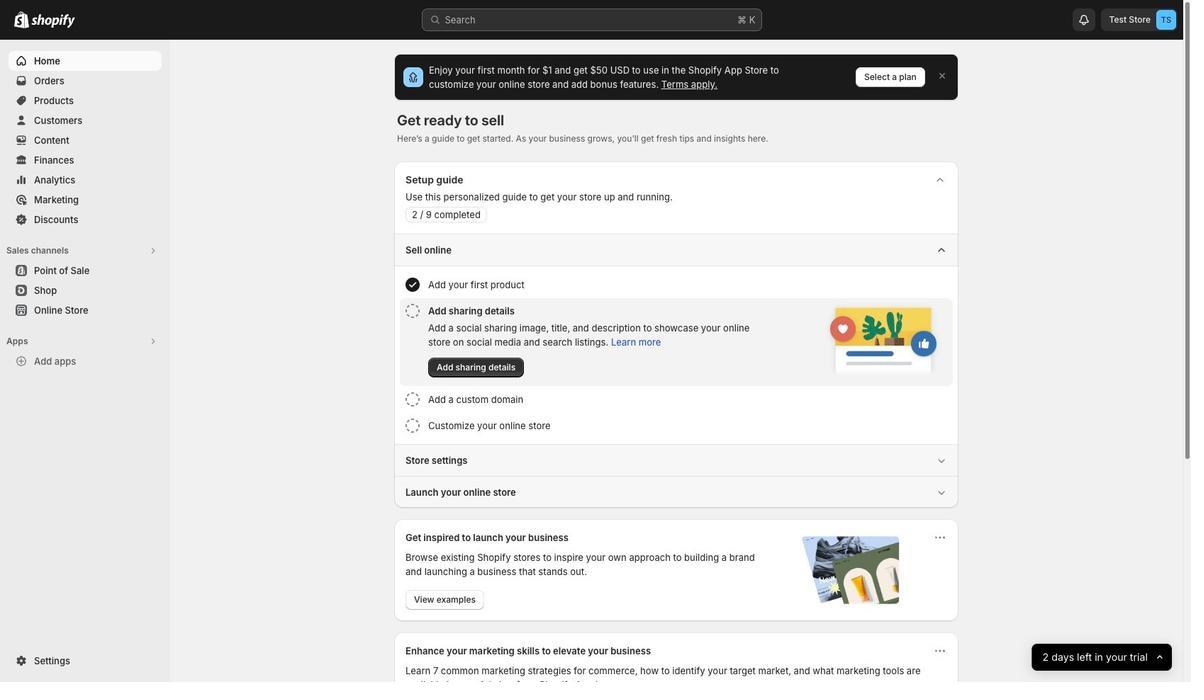 Task type: describe. For each thing, give the bounding box(es) containing it.
add sharing details group
[[400, 299, 953, 386]]

mark customize your online store as done image
[[406, 419, 420, 433]]

mark add a custom domain as done image
[[406, 393, 420, 407]]

setup guide region
[[394, 162, 959, 508]]

customize your online store group
[[400, 413, 953, 439]]

1 horizontal spatial shopify image
[[31, 14, 75, 28]]



Task type: vqa. For each thing, say whether or not it's contained in the screenshot.
No Products ICON
no



Task type: locate. For each thing, give the bounding box(es) containing it.
guide categories group
[[394, 234, 959, 508]]

shopify image
[[14, 11, 29, 28], [31, 14, 75, 28]]

test store image
[[1156, 10, 1176, 30]]

sell online group
[[394, 234, 959, 445]]

add your first product group
[[400, 272, 953, 298]]

0 horizontal spatial shopify image
[[14, 11, 29, 28]]

add a custom domain group
[[400, 387, 953, 413]]

mark add your first product as not done image
[[406, 278, 420, 292]]

mark add sharing details as done image
[[406, 304, 420, 318]]



